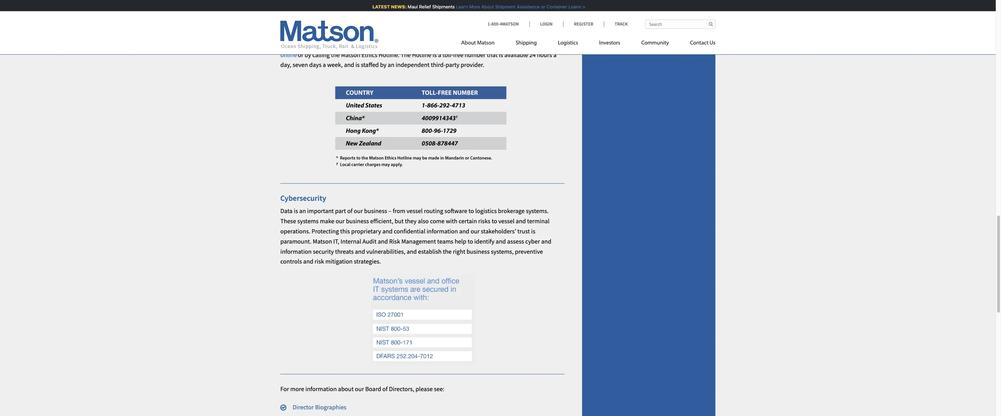 Task type: vqa. For each thing, say whether or not it's contained in the screenshot.
violation
yes



Task type: describe. For each thing, give the bounding box(es) containing it.
for
[[481, 41, 489, 49]]

also inside data is an important part of our business – from vessel routing software to logistics brokerage systems. these systems make our business efficient, but they also come with certain risks to vessel and terminal operations. protecting this proprietary and confidential information and our stakeholders' trust is paramount. matson it, internal audit and risk management teams help to identify and assess cyber and information security threats and vulnerabilities, and establish the right business systems, preventive controls and risk mitigation strategies.
[[418, 217, 429, 225]]

conduct
[[312, 30, 334, 39]]

matson inside data is an important part of our business – from vessel routing software to logistics brokerage systems. these systems make our business efficient, but they also come with certain risks to vessel and terminal operations. protecting this proprietary and confidential information and our stakeholders' trust is paramount. matson it, internal audit and risk management teams help to identify and assess cyber and information security threats and vulnerabilities, and establish the right business systems, preventive controls and risk mitigation strategies.
[[313, 238, 332, 246]]

preventive
[[515, 248, 543, 256]]

immediate
[[371, 20, 399, 28]]

brokerage
[[498, 207, 525, 215]]

routing
[[424, 207, 443, 215]]

of right board
[[382, 385, 388, 393]]

toll-
[[442, 51, 453, 59]]

track
[[615, 21, 628, 27]]

matson encourages and facilitates immediate reporting of any violation – or possible violation – of the law, the code of conduct or matson policies to the human resources department, supervisors or any member of the corporate compliance committee. the company also provides a system for anonymous
[[280, 20, 563, 49]]

provides
[[433, 41, 456, 49]]

1 vertical spatial business
[[346, 217, 369, 225]]

seven
[[293, 61, 308, 69]]

or up shipping
[[516, 30, 522, 39]]

audit
[[362, 238, 377, 246]]

and up trust
[[516, 217, 526, 225]]

1 violation from the left
[[444, 20, 467, 28]]

reporting inside matson encourages and facilitates immediate reporting of any violation – or possible violation – of the law, the code of conduct or matson policies to the human resources department, supervisors or any member of the corporate compliance committee. the company also provides a system for anonymous
[[400, 20, 425, 28]]

or inside the or by calling the matson ethics hotline. the hotline is a toll-free number that is available 24 hours a day, seven days a week, and is staffed by an independent third-party provider.
[[298, 51, 303, 59]]

corpintegrity cybersecurity gray image
[[370, 274, 475, 367]]

operations.
[[280, 227, 310, 235]]

register link
[[563, 21, 604, 27]]

maui
[[404, 4, 414, 9]]

data is an important part of our business – from vessel routing software to logistics brokerage systems. these systems make our business efficient, but they also come with certain risks to vessel and terminal operations. protecting this proprietary and confidential information and our stakeholders' trust is paramount. matson it, internal audit and risk management teams help to identify and assess cyber and information security threats and vulnerabilities, and establish the right business systems, preventive controls and risk mitigation strategies.
[[280, 207, 551, 266]]

facilitates
[[344, 20, 369, 28]]

a right days
[[323, 61, 326, 69]]

vulnerabilities,
[[366, 248, 405, 256]]

independent
[[396, 61, 430, 69]]

contact us link
[[680, 37, 715, 51]]

they
[[405, 217, 417, 225]]

part
[[335, 207, 346, 215]]

a inside matson encourages and facilitates immediate reporting of any violation – or possible violation – of the law, the code of conduct or matson policies to the human resources department, supervisors or any member of the corporate compliance committee. the company also provides a system for anonymous
[[457, 41, 460, 49]]

protecting
[[312, 227, 339, 235]]

to inside matson encourages and facilitates immediate reporting of any violation – or possible violation – of the law, the code of conduct or matson policies to the human resources department, supervisors or any member of the corporate compliance committee. the company also provides a system for anonymous
[[384, 30, 390, 39]]

code
[[290, 30, 304, 39]]

4matson
[[500, 21, 519, 27]]

0 horizontal spatial by
[[305, 51, 311, 59]]

and down management
[[407, 248, 417, 256]]

investors link
[[589, 37, 631, 51]]

1 vertical spatial by
[[380, 61, 386, 69]]

matson inside the or by calling the matson ethics hotline. the hotline is a toll-free number that is available 24 hours a day, seven days a week, and is staffed by an independent third-party provider.
[[341, 51, 360, 59]]

of left login
[[531, 20, 537, 28]]

1 vertical spatial information
[[280, 248, 312, 256]]

a right hours on the top of page
[[553, 51, 557, 59]]

cyber
[[525, 238, 540, 246]]

of right code
[[305, 30, 311, 39]]

for
[[280, 385, 289, 393]]

it,
[[333, 238, 339, 246]]

calling
[[312, 51, 330, 59]]

internal
[[341, 238, 361, 246]]

login link
[[529, 21, 563, 27]]

1 horizontal spatial –
[[468, 20, 471, 28]]

compliance
[[318, 41, 350, 49]]

biographies
[[315, 404, 346, 412]]

policies
[[363, 30, 383, 39]]

latest news: maui relief shipments learn more about shipment assistance or container loans >
[[368, 4, 581, 9]]

free
[[453, 51, 463, 59]]

stakeholders'
[[481, 227, 516, 235]]

learn more about shipment assistance or container loans > link
[[452, 4, 581, 9]]

the up member
[[538, 20, 547, 28]]

systems
[[297, 217, 319, 225]]

hotline
[[412, 51, 431, 59]]

risk
[[389, 238, 400, 246]]

staffed
[[361, 61, 379, 69]]

confidential
[[394, 227, 425, 235]]

the up the online
[[280, 41, 289, 49]]

and right cyber
[[541, 238, 551, 246]]

the down immediate at the top left
[[391, 30, 400, 39]]

teams
[[437, 238, 453, 246]]

is up third-
[[433, 51, 437, 59]]

proprietary
[[351, 227, 381, 235]]

threats
[[335, 248, 354, 256]]

matson down facilitates
[[342, 30, 362, 39]]

right
[[453, 248, 465, 256]]

an inside the or by calling the matson ethics hotline. the hotline is a toll-free number that is available 24 hours a day, seven days a week, and is staffed by an independent third-party provider.
[[388, 61, 394, 69]]

1-800-4matson link
[[488, 21, 529, 27]]

matson up code
[[280, 20, 300, 28]]

container
[[543, 4, 563, 9]]

corporate phone numbers image
[[280, 77, 565, 177]]

and down efficient,
[[382, 227, 393, 235]]

our down part
[[336, 217, 345, 225]]

or by calling the matson ethics hotline. the hotline is a toll-free number that is available 24 hours a day, seven days a week, and is staffed by an independent third-party provider.
[[280, 51, 557, 69]]

and left risk
[[303, 258, 313, 266]]

is right data
[[294, 207, 298, 215]]

from
[[393, 207, 405, 215]]

department,
[[450, 30, 483, 39]]

board
[[365, 385, 381, 393]]

hotline.
[[379, 51, 400, 59]]

shipping link
[[505, 37, 547, 51]]

with
[[446, 217, 457, 225]]

2 vertical spatial business
[[467, 248, 490, 256]]

contact us
[[690, 40, 715, 46]]

latest
[[368, 4, 386, 9]]

or up the compliance
[[335, 30, 341, 39]]

investors
[[599, 40, 620, 46]]

the left code
[[280, 30, 289, 39]]

an inside data is an important part of our business – from vessel routing software to logistics brokerage systems. these systems make our business efficient, but they also come with certain risks to vessel and terminal operations. protecting this proprietary and confidential information and our stakeholders' trust is paramount. matson it, internal audit and risk management teams help to identify and assess cyber and information security threats and vulnerabilities, and establish the right business systems, preventive controls and risk mitigation strategies.
[[299, 207, 306, 215]]

matson inside top menu navigation
[[477, 40, 495, 46]]

to right risks
[[492, 217, 497, 225]]



Task type: locate. For each thing, give the bounding box(es) containing it.
member
[[534, 30, 556, 39]]

our right part
[[354, 207, 363, 215]]

0 horizontal spatial vessel
[[407, 207, 423, 215]]

security
[[313, 248, 334, 256]]

top menu navigation
[[461, 37, 715, 51]]

–
[[468, 20, 471, 28], [527, 20, 530, 28], [388, 207, 391, 215]]

online
[[280, 51, 297, 59]]

or up seven
[[298, 51, 303, 59]]

0 vertical spatial about
[[477, 4, 490, 9]]

0 vertical spatial also
[[421, 41, 432, 49]]

about down the department,
[[461, 40, 476, 46]]

1 horizontal spatial any
[[523, 30, 532, 39]]

logistics link
[[547, 37, 589, 51]]

reporting up 24
[[522, 41, 547, 49]]

the inside the or by calling the matson ethics hotline. the hotline is a toll-free number that is available 24 hours a day, seven days a week, and is staffed by an independent third-party provider.
[[331, 51, 340, 59]]

1 horizontal spatial reporting
[[522, 41, 547, 49]]

efficient,
[[370, 217, 393, 225]]

1 vertical spatial an
[[299, 207, 306, 215]]

is right trust
[[531, 227, 535, 235]]

the
[[383, 41, 393, 49], [401, 51, 411, 59]]

and up systems,
[[496, 238, 506, 246]]

come
[[430, 217, 445, 225]]

to up "certain"
[[469, 207, 474, 215]]

shipment
[[491, 4, 511, 9]]

data
[[280, 207, 293, 215]]

about matson link
[[461, 37, 505, 51]]

vessel
[[407, 207, 423, 215], [498, 217, 514, 225]]

week,
[[327, 61, 343, 69]]

business
[[364, 207, 387, 215], [346, 217, 369, 225], [467, 248, 490, 256]]

an up systems
[[299, 207, 306, 215]]

days
[[309, 61, 321, 69]]

or up the department,
[[472, 20, 478, 28]]

the
[[538, 20, 547, 28], [280, 30, 289, 39], [391, 30, 400, 39], [280, 41, 289, 49], [331, 51, 340, 59], [443, 248, 452, 256]]

more
[[465, 4, 476, 9]]

0 horizontal spatial the
[[383, 41, 393, 49]]

director
[[293, 404, 314, 412]]

logistics
[[475, 207, 497, 215]]

identify
[[474, 238, 494, 246]]

– up the department,
[[468, 20, 471, 28]]

that
[[487, 51, 498, 59]]

business up efficient,
[[364, 207, 387, 215]]

the up week,
[[331, 51, 340, 59]]

business up proprietary
[[346, 217, 369, 225]]

and up 'strategies.'
[[355, 248, 365, 256]]

1 horizontal spatial the
[[401, 51, 411, 59]]

and up vulnerabilities,
[[378, 238, 388, 246]]

is right that
[[499, 51, 503, 59]]

by down hotline. on the left
[[380, 61, 386, 69]]

directors,
[[389, 385, 414, 393]]

any up resources
[[433, 20, 442, 28]]

matson up that
[[477, 40, 495, 46]]

1 vertical spatial the
[[401, 51, 411, 59]]

1 horizontal spatial violation
[[503, 20, 526, 28]]

company
[[394, 41, 419, 49]]

– inside data is an important part of our business – from vessel routing software to logistics brokerage systems. these systems make our business efficient, but they also come with certain risks to vessel and terminal operations. protecting this proprietary and confidential information and our stakeholders' trust is paramount. matson it, internal audit and risk management teams help to identify and assess cyber and information security threats and vulnerabilities, and establish the right business systems, preventive controls and risk mitigation strategies.
[[388, 207, 391, 215]]

or left container
[[537, 4, 541, 9]]

also up the hotline
[[421, 41, 432, 49]]

of inside data is an important part of our business – from vessel routing software to logistics brokerage systems. these systems make our business efficient, but they also come with certain risks to vessel and terminal operations. protecting this proprietary and confidential information and our stakeholders' trust is paramount. matson it, internal audit and risk management teams help to identify and assess cyber and information security threats and vulnerabilities, and establish the right business systems, preventive controls and risk mitigation strategies.
[[347, 207, 353, 215]]

0 vertical spatial by
[[305, 51, 311, 59]]

our
[[354, 207, 363, 215], [336, 217, 345, 225], [471, 227, 480, 235], [355, 385, 364, 393]]

about
[[338, 385, 354, 393]]

1-800-4matson
[[488, 21, 519, 27]]

and down "certain"
[[459, 227, 469, 235]]

the inside the or by calling the matson ethics hotline. the hotline is a toll-free number that is available 24 hours a day, seven days a week, and is staffed by an independent third-party provider.
[[401, 51, 411, 59]]

2 horizontal spatial –
[[527, 20, 530, 28]]

also inside matson encourages and facilitates immediate reporting of any violation – or possible violation – of the law, the code of conduct or matson policies to the human resources department, supervisors or any member of the corporate compliance committee. the company also provides a system for anonymous
[[421, 41, 432, 49]]

1 horizontal spatial vessel
[[498, 217, 514, 225]]

1 horizontal spatial about
[[477, 4, 490, 9]]

reporting
[[400, 20, 425, 28], [522, 41, 547, 49]]

an down hotline. on the left
[[388, 61, 394, 69]]

information
[[427, 227, 458, 235], [280, 248, 312, 256], [305, 385, 337, 393]]

of
[[426, 20, 432, 28], [531, 20, 537, 28], [305, 30, 311, 39], [557, 30, 563, 39], [347, 207, 353, 215], [382, 385, 388, 393]]

news:
[[387, 4, 402, 9]]

supervisors
[[484, 30, 515, 39]]

also right they
[[418, 217, 429, 225]]

a
[[457, 41, 460, 49], [438, 51, 441, 59], [553, 51, 557, 59], [323, 61, 326, 69]]

0 vertical spatial an
[[388, 61, 394, 69]]

the inside matson encourages and facilitates immediate reporting of any violation – or possible violation – of the law, the code of conduct or matson policies to the human resources department, supervisors or any member of the corporate compliance committee. the company also provides a system for anonymous
[[383, 41, 393, 49]]

any up shipping
[[523, 30, 532, 39]]

logistics
[[558, 40, 578, 46]]

2 violation from the left
[[503, 20, 526, 28]]

the down teams
[[443, 248, 452, 256]]

matson
[[280, 20, 300, 28], [342, 30, 362, 39], [477, 40, 495, 46], [341, 51, 360, 59], [313, 238, 332, 246]]

a up free
[[457, 41, 460, 49]]

see:
[[434, 385, 444, 393]]

vessel down brokerage
[[498, 217, 514, 225]]

establish
[[418, 248, 442, 256]]

0 vertical spatial information
[[427, 227, 458, 235]]

cybersecurity
[[280, 193, 326, 203]]

ethics
[[362, 51, 377, 59]]

0 vertical spatial any
[[433, 20, 442, 28]]

director biographies
[[293, 404, 346, 412]]

committee.
[[351, 41, 382, 49]]

reporting up human
[[400, 20, 425, 28]]

1 horizontal spatial an
[[388, 61, 394, 69]]

and up 'conduct'
[[332, 20, 343, 28]]

0 horizontal spatial reporting
[[400, 20, 425, 28]]

0 horizontal spatial –
[[388, 207, 391, 215]]

about inside top menu navigation
[[461, 40, 476, 46]]

for more information about our board of directors, please see:
[[280, 385, 444, 393]]

violation up the department,
[[444, 20, 467, 28]]

1 vertical spatial about
[[461, 40, 476, 46]]

management
[[401, 238, 436, 246]]

strategies.
[[354, 258, 381, 266]]

0 vertical spatial the
[[383, 41, 393, 49]]

provider.
[[461, 61, 484, 69]]

blue matson logo with ocean, shipping, truck, rail and logistics written beneath it. image
[[280, 21, 379, 49]]

corporate
[[290, 41, 317, 49]]

violation up supervisors
[[503, 20, 526, 28]]

paramount.
[[280, 238, 311, 246]]

of up logistics
[[557, 30, 563, 39]]

1 horizontal spatial by
[[380, 61, 386, 69]]

law,
[[548, 20, 558, 28]]

by down corporate
[[305, 51, 311, 59]]

system
[[461, 41, 480, 49]]

community
[[641, 40, 669, 46]]

reporting online
[[280, 41, 547, 59]]

relief
[[415, 4, 427, 9]]

to right help
[[468, 238, 473, 246]]

hours
[[537, 51, 552, 59]]

and inside the or by calling the matson ethics hotline. the hotline is a toll-free number that is available 24 hours a day, seven days a week, and is staffed by an independent third-party provider.
[[344, 61, 354, 69]]

learn
[[452, 4, 464, 9]]

information down paramount.
[[280, 248, 312, 256]]

reporting online link
[[280, 41, 547, 59]]

1 vertical spatial any
[[523, 30, 532, 39]]

matson down committee.
[[341, 51, 360, 59]]

of up resources
[[426, 20, 432, 28]]

800-
[[491, 21, 500, 27]]

reporting inside "reporting online"
[[522, 41, 547, 49]]

the inside data is an important part of our business – from vessel routing software to logistics brokerage systems. these systems make our business efficient, but they also come with certain risks to vessel and terminal operations. protecting this proprietary and confidential information and our stakeholders' trust is paramount. matson it, internal audit and risk management teams help to identify and assess cyber and information security threats and vulnerabilities, and establish the right business systems, preventive controls and risk mitigation strategies.
[[443, 248, 452, 256]]

any
[[433, 20, 442, 28], [523, 30, 532, 39]]

to down immediate at the top left
[[384, 30, 390, 39]]

resources
[[422, 30, 449, 39]]

information up teams
[[427, 227, 458, 235]]

or
[[537, 4, 541, 9], [472, 20, 478, 28], [335, 30, 341, 39], [516, 30, 522, 39], [298, 51, 303, 59]]

of right part
[[347, 207, 353, 215]]

information up director biographies "link" in the left of the page
[[305, 385, 337, 393]]

None search field
[[645, 20, 715, 29]]

2 vertical spatial information
[[305, 385, 337, 393]]

matson up security
[[313, 238, 332, 246]]

0 horizontal spatial an
[[299, 207, 306, 215]]

third-
[[431, 61, 446, 69]]

login
[[540, 21, 553, 27]]

assistance
[[513, 4, 536, 9]]

business down identify
[[467, 248, 490, 256]]

0 horizontal spatial violation
[[444, 20, 467, 28]]

1-
[[488, 21, 491, 27]]

a left toll-
[[438, 51, 441, 59]]

terminal
[[527, 217, 550, 225]]

party
[[446, 61, 459, 69]]

risk
[[315, 258, 324, 266]]

make
[[320, 217, 334, 225]]

and right week,
[[344, 61, 354, 69]]

and inside matson encourages and facilitates immediate reporting of any violation – or possible violation – of the law, the code of conduct or matson policies to the human resources department, supervisors or any member of the corporate compliance committee. the company also provides a system for anonymous
[[332, 20, 343, 28]]

our right about
[[355, 385, 364, 393]]

our down "certain"
[[471, 227, 480, 235]]

about
[[477, 4, 490, 9], [461, 40, 476, 46]]

vessel up they
[[407, 207, 423, 215]]

more
[[290, 385, 304, 393]]

these
[[280, 217, 296, 225]]

is left the staffed
[[355, 61, 360, 69]]

anonymous
[[490, 41, 521, 49]]

0 horizontal spatial about
[[461, 40, 476, 46]]

1 vertical spatial also
[[418, 217, 429, 225]]

the down company
[[401, 51, 411, 59]]

trust
[[517, 227, 530, 235]]

1 vertical spatial vessel
[[498, 217, 514, 225]]

available
[[504, 51, 528, 59]]

0 horizontal spatial any
[[433, 20, 442, 28]]

software
[[445, 207, 467, 215]]

– left login
[[527, 20, 530, 28]]

community link
[[631, 37, 680, 51]]

Search search field
[[645, 20, 715, 29]]

loans
[[565, 4, 577, 9]]

– left the from
[[388, 207, 391, 215]]

1 vertical spatial reporting
[[522, 41, 547, 49]]

0 vertical spatial vessel
[[407, 207, 423, 215]]

0 vertical spatial reporting
[[400, 20, 425, 28]]

search image
[[709, 22, 713, 26]]

risks
[[478, 217, 490, 225]]

us
[[710, 40, 715, 46]]

0 vertical spatial business
[[364, 207, 387, 215]]

shipping
[[516, 40, 537, 46]]

about right 'more'
[[477, 4, 490, 9]]

by
[[305, 51, 311, 59], [380, 61, 386, 69]]

the up hotline. on the left
[[383, 41, 393, 49]]



